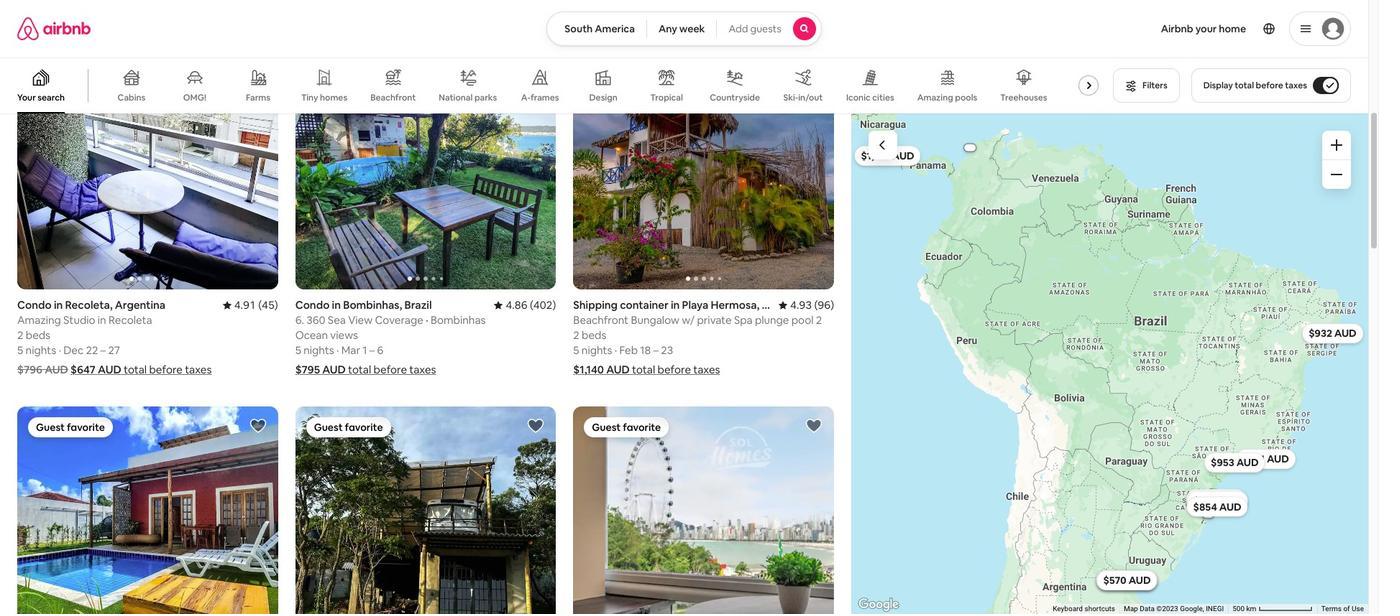 Task type: locate. For each thing, give the bounding box(es) containing it.
condo for 6.
[[295, 298, 330, 312]]

total down 1
[[348, 363, 371, 377]]

$647 aud inside condo in recoleta, argentina amazing studio in recoleta 2 beds 5 nights · dec 22 – 27 $796 aud $647 aud total before taxes
[[71, 363, 121, 377]]

beachfront inside beachfront bungalow w/ private spa plunge pool 2 2 beds 5 nights · feb 18 – 23 $1,140 aud total before taxes
[[573, 314, 629, 327]]

keyboard
[[1053, 606, 1083, 613]]

any
[[659, 22, 677, 35]]

0 horizontal spatial ·
[[59, 344, 61, 357]]

map
[[1124, 606, 1138, 613]]

before inside condo in recoleta, argentina amazing studio in recoleta 2 beds 5 nights · dec 22 – 27 $796 aud $647 aud total before taxes
[[149, 363, 183, 377]]

zoom out image
[[1331, 169, 1343, 181]]

beds inside condo in recoleta, argentina amazing studio in recoleta 2 beds 5 nights · dec 22 – 27 $796 aud $647 aud total before taxes
[[26, 329, 50, 342]]

2 condo from the left
[[295, 298, 330, 312]]

2 horizontal spatial in
[[332, 298, 341, 312]]

5 for $796 aud
[[17, 344, 23, 357]]

nights for $796 aud
[[26, 344, 56, 357]]

condo for amazing
[[17, 298, 52, 312]]

5 up $796 aud at the bottom of the page
[[17, 344, 23, 357]]

amazing left 'pools'
[[917, 92, 953, 104]]

· inside beachfront bungalow w/ private spa plunge pool 2 2 beds 5 nights · feb 18 – 23 $1,140 aud total before taxes
[[615, 344, 617, 357]]

1 vertical spatial beachfront
[[573, 314, 629, 327]]

condo inside condo in recoleta, argentina amazing studio in recoleta 2 beds 5 nights · dec 22 – 27 $796 aud $647 aud total before taxes
[[17, 298, 52, 312]]

cabins
[[118, 92, 146, 104]]

shortcuts
[[1085, 606, 1115, 613]]

iconic
[[846, 92, 871, 103]]

3 · from the left
[[615, 344, 617, 357]]

add to wishlist: bus in mairiporã, brazil image
[[527, 418, 545, 435]]

$932 aud
[[1309, 327, 1356, 340]]

5 for $1,140 aud
[[573, 344, 579, 357]]

nights
[[26, 344, 56, 357], [304, 344, 334, 357], [582, 344, 612, 357]]

argentina
[[115, 298, 166, 312]]

homes
[[320, 92, 347, 104]]

None search field
[[547, 12, 822, 46]]

–
[[100, 344, 106, 357], [370, 344, 375, 357], [653, 344, 659, 357]]

your
[[17, 92, 36, 104]]

0 vertical spatial beachfront
[[370, 92, 416, 104]]

taxes inside condo in bombinhas, brazil 6. 360 sea view coverage • bombinhas ocean views 5 nights · mar 1 – 6 $795 aud total before taxes
[[409, 363, 436, 377]]

omg!
[[183, 92, 206, 104]]

beachfront
[[370, 92, 416, 104], [573, 314, 629, 327]]

0 horizontal spatial 2
[[17, 329, 23, 342]]

500 km button
[[1228, 605, 1317, 615]]

beds for beachfront bungalow w/ private spa plunge pool 2
[[582, 329, 607, 342]]

1 · from the left
[[59, 344, 61, 357]]

1 vertical spatial $647 aud
[[1103, 574, 1151, 587]]

profile element
[[839, 0, 1351, 58]]

nights left feb
[[582, 344, 612, 357]]

· left feb
[[615, 344, 617, 357]]

keyboard shortcuts button
[[1053, 605, 1115, 615]]

total right display
[[1235, 80, 1254, 91]]

google image
[[855, 596, 903, 615]]

bombinhas,
[[343, 298, 402, 312]]

0 vertical spatial $647 aud
[[71, 363, 121, 377]]

1 vertical spatial $1,140 aud
[[573, 363, 630, 377]]

$1,140 aud
[[861, 149, 914, 162], [573, 363, 630, 377]]

0 horizontal spatial –
[[100, 344, 106, 357]]

2 5 from the left
[[295, 344, 301, 357]]

– for $796 aud
[[100, 344, 106, 357]]

before down 23 at the bottom of page
[[658, 363, 691, 377]]

$570 aud
[[1103, 574, 1151, 587]]

1 horizontal spatial beds
[[582, 329, 607, 342]]

$229 aud button
[[1096, 571, 1157, 591]]

$953 aud button
[[1204, 453, 1265, 473]]

dec
[[63, 344, 84, 357]]

amazing pools
[[917, 92, 978, 104]]

– right 18
[[653, 344, 659, 357]]

1 condo from the left
[[17, 298, 52, 312]]

2 nights from the left
[[304, 344, 334, 357]]

– for $1,140 aud
[[653, 344, 659, 357]]

condo
[[17, 298, 52, 312], [295, 298, 330, 312]]

2 for beachfront bungalow w/ private spa plunge pool 2 2 beds 5 nights · feb 18 – 23 $1,140 aud total before taxes
[[573, 329, 579, 342]]

view
[[348, 314, 373, 327]]

2 – from the left
[[370, 344, 375, 357]]

in up sea
[[332, 298, 341, 312]]

5 down ocean
[[295, 344, 301, 357]]

none search field containing south america
[[547, 12, 822, 46]]

22
[[86, 344, 98, 357]]

$854 aud button
[[1187, 497, 1248, 517]]

1 nights from the left
[[26, 344, 56, 357]]

1 horizontal spatial $795 aud
[[1194, 495, 1241, 508]]

countryside
[[710, 92, 760, 104]]

5 inside condo in bombinhas, brazil 6. 360 sea view coverage • bombinhas ocean views 5 nights · mar 1 – 6 $795 aud total before taxes
[[295, 344, 301, 357]]

2 · from the left
[[337, 344, 339, 357]]

$1,140 aud down feb
[[573, 363, 630, 377]]

$795 aud button
[[1187, 491, 1248, 511]]

nights inside condo in recoleta, argentina amazing studio in recoleta 2 beds 5 nights · dec 22 – 27 $796 aud $647 aud total before taxes
[[26, 344, 56, 357]]

$795 aud inside condo in bombinhas, brazil 6. 360 sea view coverage • bombinhas ocean views 5 nights · mar 1 – 6 $795 aud total before taxes
[[295, 363, 346, 377]]

beachfront up feb
[[573, 314, 629, 327]]

1 horizontal spatial condo
[[295, 298, 330, 312]]

0 horizontal spatial $647 aud
[[71, 363, 121, 377]]

$1,140 aud inside button
[[861, 149, 914, 162]]

2 horizontal spatial –
[[653, 344, 659, 357]]

1 horizontal spatial nights
[[304, 344, 334, 357]]

0 vertical spatial amazing
[[917, 92, 953, 104]]

national parks
[[439, 92, 497, 103]]

feb
[[620, 344, 638, 357]]

0 horizontal spatial nights
[[26, 344, 56, 357]]

$1,140 aud down cities
[[861, 149, 914, 162]]

– inside condo in recoleta, argentina amazing studio in recoleta 2 beds 5 nights · dec 22 – 27 $796 aud $647 aud total before taxes
[[100, 344, 106, 357]]

total inside condo in recoleta, argentina amazing studio in recoleta 2 beds 5 nights · dec 22 – 27 $796 aud $647 aud total before taxes
[[124, 363, 147, 377]]

2 horizontal spatial ·
[[615, 344, 617, 357]]

1 horizontal spatial –
[[370, 344, 375, 357]]

0 horizontal spatial 5
[[17, 344, 23, 357]]

2 inside condo in recoleta, argentina amazing studio in recoleta 2 beds 5 nights · dec 22 – 27 $796 aud $647 aud total before taxes
[[17, 329, 23, 342]]

america
[[595, 22, 635, 35]]

3 5 from the left
[[573, 344, 579, 357]]

condo up 360
[[295, 298, 330, 312]]

1 horizontal spatial 5
[[295, 344, 301, 357]]

in
[[54, 298, 63, 312], [332, 298, 341, 312], [98, 314, 106, 327]]

sea
[[328, 314, 346, 327]]

$446 aud
[[1102, 574, 1151, 587]]

5 inside condo in recoleta, argentina amazing studio in recoleta 2 beds 5 nights · dec 22 – 27 $796 aud $647 aud total before taxes
[[17, 344, 23, 357]]

0 horizontal spatial amazing
[[17, 314, 61, 327]]

keyboard shortcuts
[[1053, 606, 1115, 613]]

before right display
[[1256, 80, 1283, 91]]

4.91
[[234, 298, 256, 312]]

0 horizontal spatial $795 aud
[[295, 363, 346, 377]]

– left '27'
[[100, 344, 106, 357]]

display
[[1204, 80, 1233, 91]]

· left 'mar'
[[337, 344, 339, 357]]

3 – from the left
[[653, 344, 659, 357]]

before down the 6
[[374, 363, 407, 377]]

nights inside beachfront bungalow w/ private spa plunge pool 2 2 beds 5 nights · feb 18 – 23 $1,140 aud total before taxes
[[582, 344, 612, 357]]

1 beds from the left
[[26, 329, 50, 342]]

2 beds from the left
[[582, 329, 607, 342]]

in down "recoleta,"
[[98, 314, 106, 327]]

guests
[[750, 22, 782, 35]]

· inside condo in bombinhas, brazil 6. 360 sea view coverage • bombinhas ocean views 5 nights · mar 1 – 6 $795 aud total before taxes
[[337, 344, 339, 357]]

nights up $796 aud at the bottom of the page
[[26, 344, 56, 357]]

add to wishlist: loft in balneário camboriú, brazil image
[[805, 418, 823, 435]]

6
[[377, 344, 384, 357]]

2
[[816, 314, 822, 327], [17, 329, 23, 342], [573, 329, 579, 342]]

nights down ocean
[[304, 344, 334, 357]]

3 nights from the left
[[582, 344, 612, 357]]

– inside condo in bombinhas, brazil 6. 360 sea view coverage • bombinhas ocean views 5 nights · mar 1 – 6 $795 aud total before taxes
[[370, 344, 375, 357]]

0 horizontal spatial beachfront
[[370, 92, 416, 104]]

1 5 from the left
[[17, 344, 23, 357]]

before down recoleta
[[149, 363, 183, 377]]

spa
[[734, 314, 753, 327]]

total down 18
[[632, 363, 655, 377]]

· inside condo in recoleta, argentina amazing studio in recoleta 2 beds 5 nights · dec 22 – 27 $796 aud $647 aud total before taxes
[[59, 344, 61, 357]]

1 – from the left
[[100, 344, 106, 357]]

total down recoleta
[[124, 363, 147, 377]]

·
[[59, 344, 61, 357], [337, 344, 339, 357], [615, 344, 617, 357]]

beds
[[26, 329, 50, 342], [582, 329, 607, 342]]

$795 aud
[[295, 363, 346, 377], [1194, 495, 1241, 508]]

0 vertical spatial $1,140 aud
[[861, 149, 914, 162]]

1 horizontal spatial 2
[[573, 329, 579, 342]]

– right 1
[[370, 344, 375, 357]]

taxes
[[1285, 80, 1307, 91], [185, 363, 212, 377], [409, 363, 436, 377], [693, 363, 720, 377]]

south
[[565, 22, 593, 35]]

4.93 (96)
[[790, 298, 834, 312]]

a-frames
[[521, 92, 559, 104]]

any week
[[659, 22, 705, 35]]

– inside beachfront bungalow w/ private spa plunge pool 2 2 beds 5 nights · feb 18 – 23 $1,140 aud total before taxes
[[653, 344, 659, 357]]

· for $796 aud
[[59, 344, 61, 357]]

(96)
[[814, 298, 834, 312]]

airbnb
[[1161, 22, 1194, 35]]

1 horizontal spatial ·
[[337, 344, 339, 357]]

1 vertical spatial $795 aud
[[1194, 495, 1241, 508]]

in for recoleta,
[[54, 298, 63, 312]]

5 inside beachfront bungalow w/ private spa plunge pool 2 2 beds 5 nights · feb 18 – 23 $1,140 aud total before taxes
[[573, 344, 579, 357]]

1 horizontal spatial amazing
[[917, 92, 953, 104]]

group
[[17, 42, 278, 290], [295, 42, 556, 290], [573, 42, 1095, 290], [0, 58, 1111, 114], [17, 407, 278, 615], [295, 407, 556, 615], [573, 407, 834, 615]]

1 horizontal spatial beachfront
[[573, 314, 629, 327]]

in left "recoleta,"
[[54, 298, 63, 312]]

0 horizontal spatial in
[[54, 298, 63, 312]]

before inside beachfront bungalow w/ private spa plunge pool 2 2 beds 5 nights · feb 18 – 23 $1,140 aud total before taxes
[[658, 363, 691, 377]]

of
[[1344, 606, 1350, 613]]

23
[[661, 344, 673, 357]]

1 horizontal spatial $1,140 aud
[[861, 149, 914, 162]]

add to wishlist: shipping container in playa hermosa, costa rica image
[[805, 53, 823, 70]]

amazing left studio
[[17, 314, 61, 327]]

1 horizontal spatial $647 aud
[[1103, 574, 1151, 587]]

your
[[1196, 22, 1217, 35]]

0 horizontal spatial condo
[[17, 298, 52, 312]]

in inside condo in bombinhas, brazil 6. 360 sea view coverage • bombinhas ocean views 5 nights · mar 1 – 6 $795 aud total before taxes
[[332, 298, 341, 312]]

beachfront inside group
[[370, 92, 416, 104]]

beds inside beachfront bungalow w/ private spa plunge pool 2 2 beds 5 nights · feb 18 – 23 $1,140 aud total before taxes
[[582, 329, 607, 342]]

0 horizontal spatial beds
[[26, 329, 50, 342]]

nights for $1,140 aud
[[582, 344, 612, 357]]

mar
[[341, 344, 360, 357]]

2 horizontal spatial 5
[[573, 344, 579, 357]]

beachfront right homes
[[370, 92, 416, 104]]

5 left feb
[[573, 344, 579, 357]]

0 horizontal spatial $1,140 aud
[[573, 363, 630, 377]]

0 vertical spatial $795 aud
[[295, 363, 346, 377]]

ocean
[[295, 329, 328, 342]]

1 vertical spatial amazing
[[17, 314, 61, 327]]

$742 aud button
[[1186, 489, 1246, 510]]

amazing
[[917, 92, 953, 104], [17, 314, 61, 327]]

2 horizontal spatial 2
[[816, 314, 822, 327]]

2 horizontal spatial nights
[[582, 344, 612, 357]]

· left dec
[[59, 344, 61, 357]]

condo left "recoleta,"
[[17, 298, 52, 312]]

condo inside condo in bombinhas, brazil 6. 360 sea view coverage • bombinhas ocean views 5 nights · mar 1 – 6 $795 aud total before taxes
[[295, 298, 330, 312]]



Task type: vqa. For each thing, say whether or not it's contained in the screenshot.
shortcuts
yes



Task type: describe. For each thing, give the bounding box(es) containing it.
500
[[1233, 606, 1245, 613]]

add to wishlist: home in barra de são miguel, brazil image
[[249, 418, 267, 435]]

27
[[108, 344, 120, 357]]

1
[[363, 344, 367, 357]]

recoleta,
[[65, 298, 113, 312]]

add
[[729, 22, 748, 35]]

$795 aud inside button
[[1194, 495, 1241, 508]]

$451 aud button
[[1236, 449, 1295, 469]]

$1,140 aud inside beachfront bungalow w/ private spa plunge pool 2 2 beds 5 nights · feb 18 – 23 $1,140 aud total before taxes
[[573, 363, 630, 377]]

tropical
[[650, 92, 683, 104]]

brazil
[[405, 298, 432, 312]]

2 for condo in recoleta, argentina amazing studio in recoleta 2 beds 5 nights · dec 22 – 27 $796 aud $647 aud total before taxes
[[17, 329, 23, 342]]

inegi
[[1206, 606, 1224, 613]]

beachfront for beachfront
[[370, 92, 416, 104]]

500 km
[[1233, 606, 1258, 613]]

4.91 out of 5 average rating,  45 reviews image
[[223, 298, 278, 312]]

4.93 out of 5 average rating,  96 reviews image
[[779, 298, 834, 312]]

condo in bombinhas, brazil 6. 360 sea view coverage • bombinhas ocean views 5 nights · mar 1 – 6 $795 aud total before taxes
[[295, 298, 486, 377]]

a-
[[521, 92, 531, 104]]

add to wishlist: condo in bombinhas, brazil image
[[527, 53, 545, 70]]

$451 aud
[[1242, 453, 1289, 466]]

©2023
[[1157, 606, 1178, 613]]

studio
[[63, 314, 95, 327]]

taxes inside condo in recoleta, argentina amazing studio in recoleta 2 beds 5 nights · dec 22 – 27 $796 aud $647 aud total before taxes
[[185, 363, 212, 377]]

4.86
[[506, 298, 528, 312]]

18
[[640, 344, 651, 357]]

$570 aud button
[[1097, 571, 1157, 591]]

•
[[426, 314, 428, 327]]

4.91 (45)
[[234, 298, 278, 312]]

week
[[679, 22, 705, 35]]

google,
[[1180, 606, 1204, 613]]

terms of use
[[1322, 606, 1364, 613]]

km
[[1247, 606, 1257, 613]]

data
[[1140, 606, 1155, 613]]

$790 aud
[[1193, 495, 1241, 508]]

filters button
[[1113, 68, 1180, 103]]

beachfront bungalow w/ private spa plunge pool 2 2 beds 5 nights · feb 18 – 23 $1,140 aud total before taxes
[[573, 314, 822, 377]]

display total before taxes
[[1204, 80, 1307, 91]]

group containing national parks
[[0, 58, 1111, 114]]

beachfront for beachfront bungalow w/ private spa plunge pool 2 2 beds 5 nights · feb 18 – 23 $1,140 aud total before taxes
[[573, 314, 629, 327]]

before inside condo in bombinhas, brazil 6. 360 sea view coverage • bombinhas ocean views 5 nights · mar 1 – 6 $795 aud total before taxes
[[374, 363, 407, 377]]

tiny homes
[[301, 92, 347, 104]]

views
[[330, 329, 358, 342]]

use
[[1352, 606, 1364, 613]]

1 horizontal spatial in
[[98, 314, 106, 327]]

ski-
[[783, 92, 798, 104]]

$796 aud
[[17, 363, 68, 377]]

add guests
[[729, 22, 782, 35]]

$742 aud
[[1192, 493, 1240, 506]]

beds for amazing studio in recoleta
[[26, 329, 50, 342]]

$876 aud
[[960, 145, 979, 150]]

airbnb your home link
[[1153, 14, 1255, 44]]

ski-in/out
[[783, 92, 823, 104]]

google map
showing 20 stays. region
[[851, 114, 1369, 615]]

$790 aud button
[[1187, 491, 1248, 511]]

zoom in image
[[1331, 140, 1343, 151]]

total inside condo in bombinhas, brazil 6. 360 sea view coverage • bombinhas ocean views 5 nights · mar 1 – 6 $795 aud total before taxes
[[348, 363, 371, 377]]

$932 aud button
[[1302, 324, 1363, 344]]

design
[[589, 92, 618, 104]]

$647 aud inside button
[[1103, 574, 1151, 587]]

tiny
[[301, 92, 318, 104]]

terms of use link
[[1322, 606, 1364, 613]]

$229 aud
[[1103, 574, 1151, 587]]

frames
[[531, 92, 559, 104]]

4.86 out of 5 average rating,  402 reviews image
[[494, 298, 556, 312]]

· for $1,140 aud
[[615, 344, 617, 357]]

treehouses
[[1001, 92, 1047, 104]]

(45)
[[258, 298, 278, 312]]

bungalow
[[631, 314, 680, 327]]

filters
[[1143, 80, 1168, 91]]

360
[[306, 314, 325, 327]]

pool
[[792, 314, 814, 327]]

parks
[[475, 92, 497, 103]]

$953 aud
[[1211, 457, 1259, 469]]

(402)
[[530, 298, 556, 312]]

taxes inside beachfront bungalow w/ private spa plunge pool 2 2 beds 5 nights · feb 18 – 23 $1,140 aud total before taxes
[[693, 363, 720, 377]]

map data ©2023 google, inegi
[[1124, 606, 1224, 613]]

$446 aud button
[[1096, 571, 1157, 591]]

$876 aud button
[[955, 137, 984, 158]]

plunge
[[755, 314, 789, 327]]

add to wishlist: condo in recoleta, argentina image
[[249, 53, 267, 70]]

condo in recoleta, argentina amazing studio in recoleta 2 beds 5 nights · dec 22 – 27 $796 aud $647 aud total before taxes
[[17, 298, 212, 377]]

any week button
[[646, 12, 717, 46]]

bombinhas
[[431, 314, 486, 327]]

$647 aud button
[[1096, 571, 1157, 591]]

add guests button
[[717, 12, 822, 46]]

nights inside condo in bombinhas, brazil 6. 360 sea view coverage • bombinhas ocean views 5 nights · mar 1 – 6 $795 aud total before taxes
[[304, 344, 334, 357]]

coverage
[[375, 314, 423, 327]]

4.86 (402)
[[506, 298, 556, 312]]

in/out
[[798, 92, 823, 104]]

recoleta
[[109, 314, 152, 327]]

cities
[[873, 92, 894, 103]]

$854 aud
[[1193, 501, 1241, 514]]

total inside beachfront bungalow w/ private spa plunge pool 2 2 beds 5 nights · feb 18 – 23 $1,140 aud total before taxes
[[632, 363, 655, 377]]

iconic cities
[[846, 92, 894, 103]]

private
[[697, 314, 732, 327]]

6.
[[295, 314, 304, 327]]

national
[[439, 92, 473, 103]]

search
[[38, 92, 65, 104]]

pools
[[955, 92, 978, 104]]

in for bombinhas,
[[332, 298, 341, 312]]

airbnb your home
[[1161, 22, 1246, 35]]

home
[[1219, 22, 1246, 35]]

amazing inside condo in recoleta, argentina amazing studio in recoleta 2 beds 5 nights · dec 22 – 27 $796 aud $647 aud total before taxes
[[17, 314, 61, 327]]



